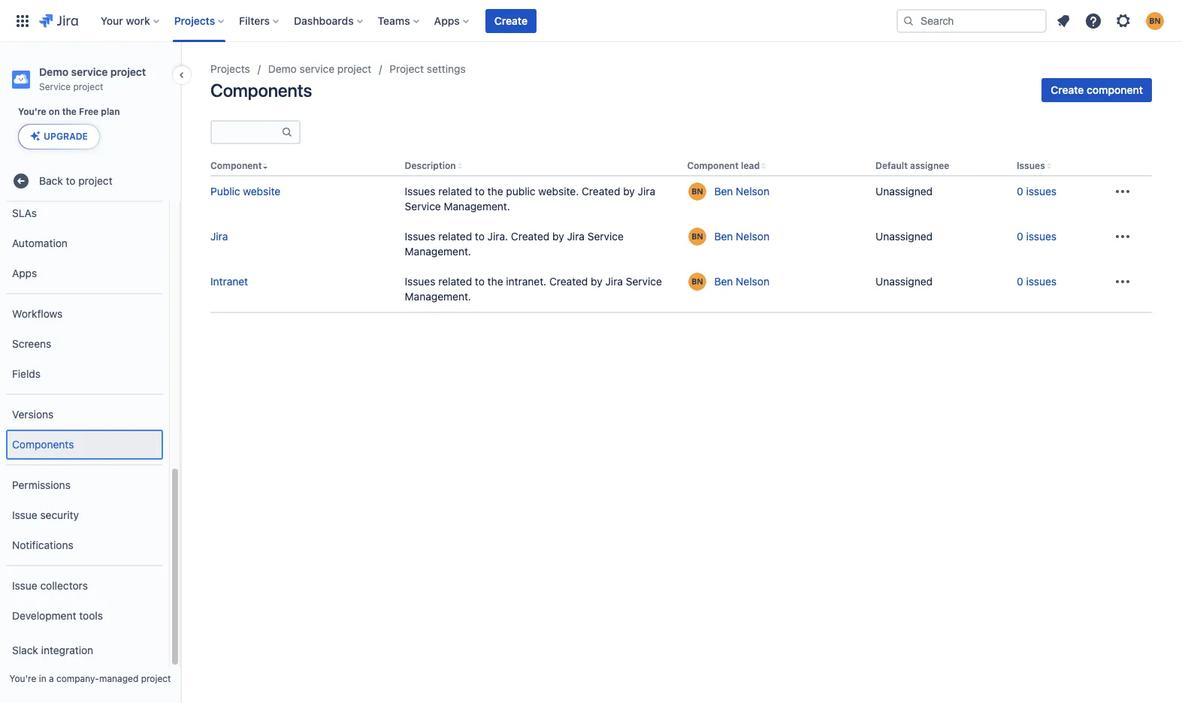 Task type: describe. For each thing, give the bounding box(es) containing it.
projects for projects link on the left
[[211, 62, 250, 75]]

service inside issues related to the intranet. created by jira service management.
[[626, 275, 662, 288]]

project for demo service project service project
[[110, 65, 146, 78]]

integration
[[41, 644, 93, 657]]

demo service project service project
[[39, 65, 146, 92]]

teams button
[[373, 9, 425, 33]]

notifications
[[12, 539, 73, 552]]

versions link
[[6, 400, 163, 430]]

to for issues related to the intranet. created by jira service management.
[[475, 275, 485, 288]]

jira inside issues related to the public website. created by jira service management.
[[638, 185, 656, 198]]

automation
[[12, 237, 68, 249]]

website
[[243, 185, 281, 198]]

component lead button
[[688, 160, 760, 171]]

issues related to jira. created by jira service management.
[[405, 230, 624, 258]]

0 issues for issues related to jira. created by jira service management.
[[1017, 230, 1057, 243]]

you're for you're in a company-managed project
[[9, 674, 36, 685]]

jira inside issues related to the intranet. created by jira service management.
[[606, 275, 623, 288]]

apps button
[[430, 9, 475, 33]]

projects button
[[170, 9, 230, 33]]

service for demo service project service project
[[71, 65, 108, 78]]

ben nelson link for issues related to jira. created by jira service management.
[[688, 226, 770, 247]]

created inside "issues related to jira. created by jira service management."
[[511, 230, 550, 243]]

workflows
[[12, 307, 63, 320]]

related inside "issues related to jira. created by jira service management."
[[438, 230, 472, 243]]

issues button
[[1017, 160, 1046, 171]]

0 issues link for issues related to the intranet. created by jira service management.
[[1017, 275, 1057, 288]]

issues for issues related to jira. created by jira service management.
[[405, 230, 436, 243]]

notifications link
[[6, 531, 163, 561]]

issue collectors
[[12, 579, 88, 592]]

create for create
[[495, 14, 528, 27]]

public
[[506, 185, 536, 198]]

components inside 'link'
[[12, 438, 74, 451]]

project for demo service project
[[338, 62, 372, 75]]

dashboards
[[294, 14, 354, 27]]

issues for issues related to the intranet. created by jira service management.
[[1027, 275, 1057, 288]]

nelson for issues related to the intranet. created by jira service management.
[[736, 275, 770, 288]]

project for back to project
[[78, 174, 113, 187]]

issue collectors link
[[6, 571, 163, 602]]

company-
[[56, 674, 99, 685]]

demo service project link
[[268, 60, 372, 78]]

service inside the demo service project service project
[[39, 81, 71, 92]]

demo service project
[[268, 62, 372, 75]]

more image for issues related to the public website. created by jira service management.
[[1114, 183, 1132, 201]]

components link
[[6, 430, 163, 460]]

group containing slas
[[6, 0, 163, 293]]

create for create component
[[1051, 83, 1084, 96]]

development
[[12, 610, 76, 622]]

a
[[49, 674, 54, 685]]

teams
[[378, 14, 410, 27]]

jira inside "issues related to jira. created by jira service management."
[[567, 230, 585, 243]]

lead
[[741, 160, 760, 171]]

slas
[[12, 207, 37, 219]]

component
[[1087, 83, 1144, 96]]

default assignee
[[876, 160, 950, 171]]

more image for issues related to jira. created by jira service management.
[[1114, 228, 1132, 246]]

0 for issues related to jira. created by jira service management.
[[1017, 230, 1024, 243]]

back to project
[[39, 174, 113, 187]]

0 issues for issues related to the public website. created by jira service management.
[[1017, 185, 1057, 198]]

0 vertical spatial the
[[62, 106, 77, 117]]

development tools link
[[6, 602, 163, 632]]

public website
[[211, 185, 281, 198]]

apps for apps popup button
[[434, 14, 460, 27]]

0 issues link for issues related to the public website. created by jira service management.
[[1017, 185, 1057, 198]]

automation link
[[6, 229, 163, 259]]

website.
[[539, 185, 579, 198]]

public
[[211, 185, 240, 198]]

project settings
[[390, 62, 466, 75]]

created inside issues related to the public website. created by jira service management.
[[582, 185, 621, 198]]

description button
[[405, 160, 456, 171]]

issues for issues related to the public website. created by jira service management.
[[405, 185, 436, 198]]

search image
[[903, 15, 915, 27]]

created inside issues related to the intranet. created by jira service management.
[[550, 275, 588, 288]]

issue security
[[12, 509, 79, 522]]

description
[[405, 160, 456, 171]]

your profile and settings image
[[1147, 12, 1165, 30]]

free
[[79, 106, 99, 117]]

component for component lead
[[688, 160, 739, 171]]

intranet
[[211, 275, 248, 288]]

upgrade
[[44, 131, 88, 142]]

tools
[[79, 610, 103, 622]]

related for service
[[438, 185, 472, 198]]

group containing workflows
[[6, 293, 163, 394]]

your
[[101, 14, 123, 27]]

create component button
[[1042, 78, 1153, 102]]

settings
[[427, 62, 466, 75]]

assignee
[[910, 160, 950, 171]]

appswitcher icon image
[[14, 12, 32, 30]]

primary element
[[9, 0, 897, 42]]

management. inside "issues related to jira. created by jira service management."
[[405, 245, 471, 258]]

back to project link
[[6, 166, 174, 196]]

by inside "issues related to jira. created by jira service management."
[[553, 230, 564, 243]]

project up free
[[73, 81, 103, 92]]

service for demo service project
[[300, 62, 335, 75]]

jira.
[[488, 230, 508, 243]]

collectors
[[40, 579, 88, 592]]

to right back
[[66, 174, 76, 187]]

group containing issue collectors
[[6, 565, 163, 636]]

intranet link
[[211, 275, 248, 288]]

projects link
[[211, 60, 250, 78]]

intranet.
[[506, 275, 547, 288]]

notifications image
[[1055, 12, 1073, 30]]

plan
[[101, 106, 120, 117]]

back
[[39, 174, 63, 187]]

by inside issues related to the intranet. created by jira service management.
[[591, 275, 603, 288]]

to for issues related to the public website. created by jira service management.
[[475, 185, 485, 198]]

project right managed
[[141, 674, 171, 685]]

issue for issue collectors
[[12, 579, 37, 592]]

issues related to the public website. created by jira service management.
[[405, 185, 656, 213]]

component for the component button on the left of the page
[[211, 160, 262, 171]]

ben for issues related to the intranet. created by jira service management.
[[715, 275, 733, 288]]

banner containing your work
[[0, 0, 1183, 42]]

ben for issues related to the public website. created by jira service management.
[[715, 185, 733, 198]]

issues for issues "button"
[[1017, 160, 1046, 171]]

management. inside issues related to the intranet. created by jira service management.
[[405, 290, 471, 303]]



Task type: vqa. For each thing, say whether or not it's contained in the screenshot.


Task type: locate. For each thing, give the bounding box(es) containing it.
ben nelson link for issues related to the public website. created by jira service management.
[[688, 181, 770, 202]]

related down description
[[438, 185, 472, 198]]

2 0 from the top
[[1017, 230, 1024, 243]]

ben nelson for issues related to jira. created by jira service management.
[[715, 230, 770, 243]]

0 vertical spatial unassigned
[[876, 185, 933, 198]]

fields link
[[6, 359, 163, 390]]

1 vertical spatial management.
[[405, 245, 471, 258]]

demo for demo service project
[[268, 62, 297, 75]]

1 vertical spatial projects
[[211, 62, 250, 75]]

Search field
[[897, 9, 1047, 33]]

components down versions
[[12, 438, 74, 451]]

jira image
[[39, 12, 78, 30], [39, 12, 78, 30]]

slas link
[[6, 199, 163, 229]]

1 vertical spatial ben nelson link
[[688, 226, 770, 247]]

0 horizontal spatial component
[[211, 160, 262, 171]]

2 0 issues link from the top
[[1017, 230, 1057, 243]]

dashboards button
[[290, 9, 369, 33]]

you're in a company-managed project
[[9, 674, 171, 685]]

1 vertical spatial issues
[[1027, 230, 1057, 243]]

in
[[39, 674, 46, 685]]

managed
[[99, 674, 139, 685]]

3 group from the top
[[6, 394, 163, 465]]

more image for issues related to the intranet. created by jira service management.
[[1114, 273, 1132, 291]]

2 0 issues from the top
[[1017, 230, 1057, 243]]

issues inside "issues related to jira. created by jira service management."
[[405, 230, 436, 243]]

help image
[[1085, 12, 1103, 30]]

service inside demo service project link
[[300, 62, 335, 75]]

1 vertical spatial ben nelson
[[715, 230, 770, 243]]

apps down 'automation'
[[12, 267, 37, 279]]

work
[[126, 14, 150, 27]]

1 vertical spatial more image
[[1114, 228, 1132, 246]]

issues inside issues related to the intranet. created by jira service management.
[[405, 275, 436, 288]]

issues related to the intranet. created by jira service management.
[[405, 275, 662, 303]]

0 issues for issues related to the intranet. created by jira service management.
[[1017, 275, 1057, 288]]

the inside issues related to the intranet. created by jira service management.
[[488, 275, 503, 288]]

service inside issues related to the public website. created by jira service management.
[[405, 200, 441, 213]]

issue down permissions
[[12, 509, 37, 522]]

0 for issues related to the public website. created by jira service management.
[[1017, 185, 1024, 198]]

jira link
[[211, 230, 228, 243]]

0 horizontal spatial components
[[12, 438, 74, 451]]

to for issues related to jira. created by jira service management.
[[475, 230, 485, 243]]

filters
[[239, 14, 270, 27]]

you're on the free plan
[[18, 106, 120, 117]]

the for intranet
[[488, 275, 503, 288]]

3 ben from the top
[[715, 275, 733, 288]]

1 vertical spatial 0 issues link
[[1017, 230, 1057, 243]]

issue up development
[[12, 579, 37, 592]]

created
[[582, 185, 621, 198], [511, 230, 550, 243], [550, 275, 588, 288]]

1 horizontal spatial demo
[[268, 62, 297, 75]]

1 vertical spatial the
[[488, 185, 503, 198]]

issues inside issues related to the public website. created by jira service management.
[[405, 185, 436, 198]]

2 nelson from the top
[[736, 230, 770, 243]]

projects right work
[[174, 14, 215, 27]]

the inside issues related to the public website. created by jira service management.
[[488, 185, 503, 198]]

related for management.
[[438, 275, 472, 288]]

related left jira.
[[438, 230, 472, 243]]

0 vertical spatial more image
[[1114, 183, 1132, 201]]

1 horizontal spatial components
[[211, 80, 312, 101]]

screens
[[12, 337, 51, 350]]

unassigned for issues related to jira. created by jira service management.
[[876, 230, 933, 243]]

projects
[[174, 14, 215, 27], [211, 62, 250, 75]]

issues
[[1017, 160, 1046, 171], [405, 185, 436, 198], [405, 230, 436, 243], [405, 275, 436, 288]]

create button
[[486, 9, 537, 33]]

apps
[[434, 14, 460, 27], [12, 267, 37, 279]]

versions
[[12, 408, 54, 421]]

upgrade button
[[19, 125, 99, 149]]

1 vertical spatial nelson
[[736, 230, 770, 243]]

0 vertical spatial you're
[[18, 106, 46, 117]]

component button
[[211, 160, 262, 171]]

development tools
[[12, 610, 103, 622]]

unassigned for issues related to the public website. created by jira service management.
[[876, 185, 933, 198]]

create component
[[1051, 83, 1144, 96]]

jira
[[638, 185, 656, 198], [211, 230, 228, 243], [567, 230, 585, 243], [606, 275, 623, 288]]

2 ben nelson from the top
[[715, 230, 770, 243]]

ben nelson for issues related to the public website. created by jira service management.
[[715, 185, 770, 198]]

0 horizontal spatial create
[[495, 14, 528, 27]]

0 vertical spatial ben nelson link
[[688, 181, 770, 202]]

demo
[[268, 62, 297, 75], [39, 65, 68, 78]]

by inside issues related to the public website. created by jira service management.
[[623, 185, 635, 198]]

ben nelson link
[[688, 181, 770, 202], [688, 226, 770, 247], [688, 272, 770, 293]]

1 horizontal spatial service
[[300, 62, 335, 75]]

related
[[438, 185, 472, 198], [438, 230, 472, 243], [438, 275, 472, 288]]

issues
[[1027, 185, 1057, 198], [1027, 230, 1057, 243], [1027, 275, 1057, 288]]

to inside "issues related to jira. created by jira service management."
[[475, 230, 485, 243]]

3 0 issues from the top
[[1017, 275, 1057, 288]]

1 vertical spatial 0 issues
[[1017, 230, 1057, 243]]

created right jira.
[[511, 230, 550, 243]]

you're for you're on the free plan
[[18, 106, 46, 117]]

created right website.
[[582, 185, 621, 198]]

by down website.
[[553, 230, 564, 243]]

1 nelson from the top
[[736, 185, 770, 198]]

nelson for issues related to jira. created by jira service management.
[[736, 230, 770, 243]]

project settings link
[[390, 60, 466, 78]]

issue security link
[[6, 501, 163, 531]]

3 related from the top
[[438, 275, 472, 288]]

1 0 issues link from the top
[[1017, 185, 1057, 198]]

0 for issues related to the intranet. created by jira service management.
[[1017, 275, 1024, 288]]

project up slas link
[[78, 174, 113, 187]]

1 0 issues from the top
[[1017, 185, 1057, 198]]

demo for demo service project service project
[[39, 65, 68, 78]]

1 vertical spatial issue
[[12, 579, 37, 592]]

on
[[49, 106, 60, 117]]

filters button
[[235, 9, 285, 33]]

2 vertical spatial ben nelson link
[[688, 272, 770, 293]]

project inside back to project link
[[78, 174, 113, 187]]

2 vertical spatial 0 issues link
[[1017, 275, 1057, 288]]

by right website.
[[623, 185, 635, 198]]

2 vertical spatial nelson
[[736, 275, 770, 288]]

2 component from the left
[[688, 160, 739, 171]]

1 ben nelson link from the top
[[688, 181, 770, 202]]

0 vertical spatial issues
[[1027, 185, 1057, 198]]

project inside demo service project link
[[338, 62, 372, 75]]

2 related from the top
[[438, 230, 472, 243]]

apps for the apps link
[[12, 267, 37, 279]]

2 vertical spatial issues
[[1027, 275, 1057, 288]]

1 horizontal spatial component
[[688, 160, 739, 171]]

projects inside dropdown button
[[174, 14, 215, 27]]

2 vertical spatial the
[[488, 275, 503, 288]]

demo right projects link on the left
[[268, 62, 297, 75]]

apps inside group
[[12, 267, 37, 279]]

2 more image from the top
[[1114, 228, 1132, 246]]

ben nelson for issues related to the intranet. created by jira service management.
[[715, 275, 770, 288]]

slack integration link
[[6, 636, 163, 666]]

group containing permissions
[[6, 465, 163, 565]]

you're
[[18, 106, 46, 117], [9, 674, 36, 685]]

0 vertical spatial by
[[623, 185, 635, 198]]

the for public website
[[488, 185, 503, 198]]

2 vertical spatial 0
[[1017, 275, 1024, 288]]

slack integration
[[12, 644, 93, 657]]

demo up on
[[39, 65, 68, 78]]

1 0 from the top
[[1017, 185, 1024, 198]]

service
[[300, 62, 335, 75], [71, 65, 108, 78]]

1 more image from the top
[[1114, 183, 1132, 201]]

service up free
[[71, 65, 108, 78]]

default
[[876, 160, 908, 171]]

component
[[211, 160, 262, 171], [688, 160, 739, 171]]

project left project
[[338, 62, 372, 75]]

to left intranet.
[[475, 275, 485, 288]]

the
[[62, 106, 77, 117], [488, 185, 503, 198], [488, 275, 503, 288]]

0 vertical spatial management.
[[444, 200, 510, 213]]

your work button
[[96, 9, 165, 33]]

0 vertical spatial 0 issues
[[1017, 185, 1057, 198]]

5 group from the top
[[6, 565, 163, 636]]

1 vertical spatial you're
[[9, 674, 36, 685]]

0 horizontal spatial by
[[553, 230, 564, 243]]

project up plan
[[110, 65, 146, 78]]

2 vertical spatial by
[[591, 275, 603, 288]]

1 vertical spatial related
[[438, 230, 472, 243]]

1 issues from the top
[[1027, 185, 1057, 198]]

apps link
[[6, 259, 163, 289]]

workflows link
[[6, 299, 163, 329]]

settings image
[[1115, 12, 1133, 30]]

2 issue from the top
[[12, 579, 37, 592]]

3 issues from the top
[[1027, 275, 1057, 288]]

issues for issues related to jira. created by jira service management.
[[1027, 230, 1057, 243]]

created right intranet.
[[550, 275, 588, 288]]

issues for issues related to the public website. created by jira service management.
[[1027, 185, 1057, 198]]

ben nelson
[[715, 185, 770, 198], [715, 230, 770, 243], [715, 275, 770, 288]]

permissions
[[12, 479, 71, 491]]

2 vertical spatial unassigned
[[876, 275, 933, 288]]

to inside issues related to the public website. created by jira service management.
[[475, 185, 485, 198]]

group containing versions
[[6, 394, 163, 465]]

0 vertical spatial issue
[[12, 509, 37, 522]]

None text field
[[212, 122, 281, 143]]

2 horizontal spatial by
[[623, 185, 635, 198]]

1 vertical spatial components
[[12, 438, 74, 451]]

1 vertical spatial by
[[553, 230, 564, 243]]

2 vertical spatial ben
[[715, 275, 733, 288]]

screens link
[[6, 329, 163, 359]]

projects for projects dropdown button
[[174, 14, 215, 27]]

0 vertical spatial 0 issues link
[[1017, 185, 1057, 198]]

by
[[623, 185, 635, 198], [553, 230, 564, 243], [591, 275, 603, 288]]

ben for issues related to jira. created by jira service management.
[[715, 230, 733, 243]]

0 issues link for issues related to jira. created by jira service management.
[[1017, 230, 1057, 243]]

issues for issues related to the intranet. created by jira service management.
[[405, 275, 436, 288]]

1 horizontal spatial by
[[591, 275, 603, 288]]

component lead
[[688, 160, 760, 171]]

component left lead
[[688, 160, 739, 171]]

3 0 issues link from the top
[[1017, 275, 1057, 288]]

group
[[6, 0, 163, 293], [6, 293, 163, 394], [6, 394, 163, 465], [6, 465, 163, 565], [6, 565, 163, 636]]

2 vertical spatial 0 issues
[[1017, 275, 1057, 288]]

0 vertical spatial related
[[438, 185, 472, 198]]

unassigned for issues related to the intranet. created by jira service management.
[[876, 275, 933, 288]]

0 vertical spatial ben
[[715, 185, 733, 198]]

to
[[66, 174, 76, 187], [475, 185, 485, 198], [475, 230, 485, 243], [475, 275, 485, 288]]

apps inside apps popup button
[[434, 14, 460, 27]]

2 vertical spatial more image
[[1114, 273, 1132, 291]]

1 related from the top
[[438, 185, 472, 198]]

ben nelson link for issues related to the intranet. created by jira service management.
[[688, 272, 770, 293]]

1 vertical spatial apps
[[12, 267, 37, 279]]

issue for issue security
[[12, 509, 37, 522]]

the left intranet.
[[488, 275, 503, 288]]

0 vertical spatial created
[[582, 185, 621, 198]]

apps right teams popup button at the top left
[[434, 14, 460, 27]]

3 ben nelson from the top
[[715, 275, 770, 288]]

1 ben nelson from the top
[[715, 185, 770, 198]]

0 vertical spatial projects
[[174, 14, 215, 27]]

create
[[495, 14, 528, 27], [1051, 83, 1084, 96]]

0 horizontal spatial service
[[71, 65, 108, 78]]

2 vertical spatial ben nelson
[[715, 275, 770, 288]]

0
[[1017, 185, 1024, 198], [1017, 230, 1024, 243], [1017, 275, 1024, 288]]

projects down filters
[[211, 62, 250, 75]]

2 unassigned from the top
[[876, 230, 933, 243]]

related inside issues related to the public website. created by jira service management.
[[438, 185, 472, 198]]

4 group from the top
[[6, 465, 163, 565]]

create inside primary element
[[495, 14, 528, 27]]

2 vertical spatial created
[[550, 275, 588, 288]]

service inside "issues related to jira. created by jira service management."
[[588, 230, 624, 243]]

by right intranet.
[[591, 275, 603, 288]]

service inside the demo service project service project
[[71, 65, 108, 78]]

3 more image from the top
[[1114, 273, 1132, 291]]

1 issue from the top
[[12, 509, 37, 522]]

permissions link
[[6, 471, 163, 501]]

ben
[[715, 185, 733, 198], [715, 230, 733, 243], [715, 275, 733, 288]]

fields
[[12, 367, 41, 380]]

to left public
[[475, 185, 485, 198]]

project
[[390, 62, 424, 75]]

to left jira.
[[475, 230, 485, 243]]

1 unassigned from the top
[[876, 185, 933, 198]]

you're left "in" on the bottom left
[[9, 674, 36, 685]]

service down dashboards
[[300, 62, 335, 75]]

2 ben from the top
[[715, 230, 733, 243]]

2 vertical spatial related
[[438, 275, 472, 288]]

1 component from the left
[[211, 160, 262, 171]]

1 horizontal spatial apps
[[434, 14, 460, 27]]

slack
[[12, 644, 38, 657]]

nelson for issues related to the public website. created by jira service management.
[[736, 185, 770, 198]]

security
[[40, 509, 79, 522]]

0 vertical spatial create
[[495, 14, 528, 27]]

the left public
[[488, 185, 503, 198]]

2 ben nelson link from the top
[[688, 226, 770, 247]]

0 vertical spatial 0
[[1017, 185, 1024, 198]]

3 0 from the top
[[1017, 275, 1024, 288]]

0 vertical spatial nelson
[[736, 185, 770, 198]]

management. inside issues related to the public website. created by jira service management.
[[444, 200, 510, 213]]

1 vertical spatial create
[[1051, 83, 1084, 96]]

the right on
[[62, 106, 77, 117]]

components
[[211, 80, 312, 101], [12, 438, 74, 451]]

project
[[338, 62, 372, 75], [110, 65, 146, 78], [73, 81, 103, 92], [78, 174, 113, 187], [141, 674, 171, 685]]

2 group from the top
[[6, 293, 163, 394]]

more image
[[1114, 183, 1132, 201], [1114, 228, 1132, 246], [1114, 273, 1132, 291]]

you're left on
[[18, 106, 46, 117]]

public website link
[[211, 185, 281, 198]]

1 vertical spatial ben
[[715, 230, 733, 243]]

2 vertical spatial management.
[[405, 290, 471, 303]]

1 vertical spatial created
[[511, 230, 550, 243]]

your work
[[101, 14, 150, 27]]

1 vertical spatial unassigned
[[876, 230, 933, 243]]

to inside issues related to the intranet. created by jira service management.
[[475, 275, 485, 288]]

banner
[[0, 0, 1183, 42]]

management.
[[444, 200, 510, 213], [405, 245, 471, 258], [405, 290, 471, 303]]

related down "issues related to jira. created by jira service management."
[[438, 275, 472, 288]]

3 unassigned from the top
[[876, 275, 933, 288]]

demo inside the demo service project service project
[[39, 65, 68, 78]]

1 group from the top
[[6, 0, 163, 293]]

related inside issues related to the intranet. created by jira service management.
[[438, 275, 472, 288]]

0 horizontal spatial demo
[[39, 65, 68, 78]]

3 nelson from the top
[[736, 275, 770, 288]]

1 ben from the top
[[715, 185, 733, 198]]

2 issues from the top
[[1027, 230, 1057, 243]]

service
[[39, 81, 71, 92], [405, 200, 441, 213], [588, 230, 624, 243], [626, 275, 662, 288]]

0 issues link
[[1017, 185, 1057, 198], [1017, 230, 1057, 243], [1017, 275, 1057, 288]]

component up public website
[[211, 160, 262, 171]]

0 vertical spatial apps
[[434, 14, 460, 27]]

3 ben nelson link from the top
[[688, 272, 770, 293]]

0 vertical spatial ben nelson
[[715, 185, 770, 198]]

0 vertical spatial components
[[211, 80, 312, 101]]

1 horizontal spatial create
[[1051, 83, 1084, 96]]

create right apps popup button
[[495, 14, 528, 27]]

create left the component
[[1051, 83, 1084, 96]]

0 issues
[[1017, 185, 1057, 198], [1017, 230, 1057, 243], [1017, 275, 1057, 288]]

1 vertical spatial 0
[[1017, 230, 1024, 243]]

0 horizontal spatial apps
[[12, 267, 37, 279]]

components down projects link on the left
[[211, 80, 312, 101]]



